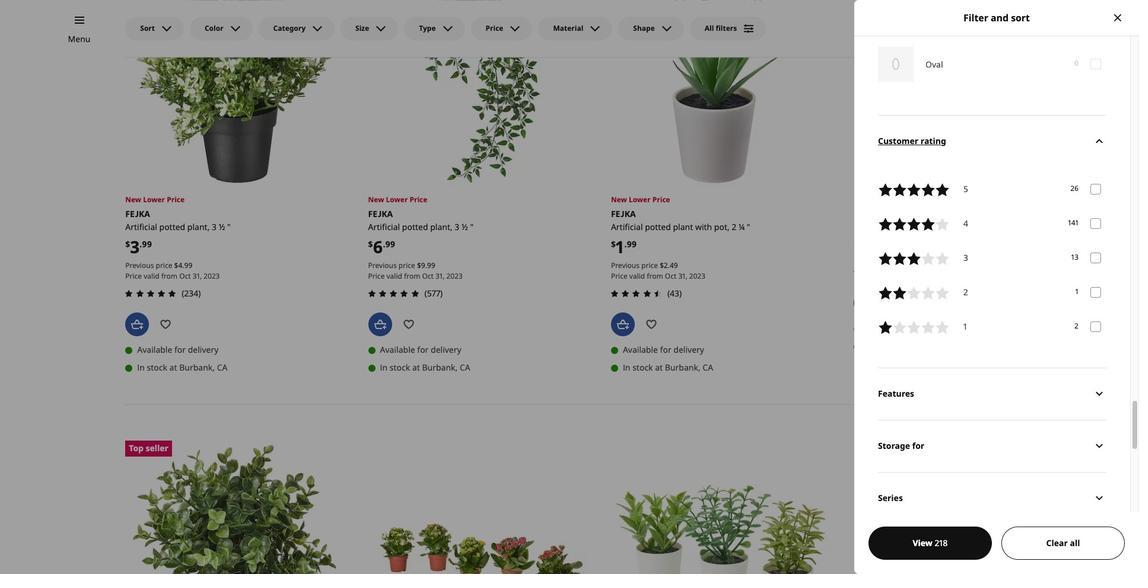 Task type: vqa. For each thing, say whether or not it's contained in the screenshot.


Task type: locate. For each thing, give the bounding box(es) containing it.
1 for 1 products element
[[1076, 287, 1079, 297]]

burbank,
[[179, 362, 215, 374], [422, 362, 458, 374], [665, 362, 701, 374]]

2 down 1 products element
[[1075, 321, 1079, 331]]

0 horizontal spatial previous
[[125, 261, 154, 271]]

6
[[373, 236, 383, 258]]

½ inside "new lower price fejka artificial potted plant, 3 ½ " $ 3 . 99"
[[219, 221, 225, 233]]

storage for button
[[878, 420, 1107, 472]]

previous price $ 9 . 99 price valid from oct 31, 2023
[[368, 261, 463, 281]]

1 burbank, from the left
[[179, 362, 215, 374]]

2 from from the left
[[404, 271, 420, 281]]

2 in stock at burbank, ca from the left
[[380, 362, 471, 374]]

1 in from the left
[[137, 362, 145, 374]]

4 inside previous price $ 4 . 99 price valid from oct 31, 2023
[[178, 261, 182, 271]]

. inside "new lower price fejka artificial potted plant, 3 ½ " $ 3 . 99"
[[140, 238, 142, 250]]

0 horizontal spatial available
[[137, 344, 172, 356]]

3 fejka from the left
[[611, 208, 636, 220]]

¼
[[739, 221, 745, 233]]

1 horizontal spatial ca
[[460, 362, 471, 374]]

1 stock from the left
[[147, 362, 167, 374]]

new inside "new lower price fejka artificial potted plant, 3 ½ " $ 3 . 99"
[[125, 195, 141, 205]]

$
[[125, 238, 130, 250], [368, 238, 373, 250], [611, 238, 616, 250], [854, 238, 859, 250], [174, 261, 178, 271], [417, 261, 421, 271], [660, 261, 664, 271]]

potted
[[159, 221, 185, 233], [402, 221, 428, 233], [645, 221, 671, 233]]

new inside new lower price fejka artificial potted plant with pot, 2 ¼ " $ 1 . 99
[[611, 195, 627, 205]]

1 horizontal spatial burbank,
[[422, 362, 458, 374]]

4 down 5 stars element
[[964, 218, 969, 229]]

0 horizontal spatial 4
[[178, 261, 182, 271]]

4 inside himalayamix potted plant, 4 " $
[[907, 221, 911, 233]]

from for 3
[[161, 271, 178, 281]]

valid up review: 4.6 out of 5 stars. total reviews: 43 image
[[630, 271, 645, 281]]

not sold for delivery
[[866, 323, 945, 334]]

1 for 1 stars element
[[964, 321, 968, 332]]

available down review: 4.8 out of 5 stars. total reviews: 577 image
[[380, 344, 415, 356]]

price inside previous price $ 9 . 99 price valid from oct 31, 2023
[[368, 271, 385, 281]]

available for 3
[[137, 344, 172, 356]]

" inside the new lower price fejka artificial potted plant, 3 ½ " $ 6 . 99
[[470, 221, 474, 233]]

for
[[901, 323, 912, 334], [175, 344, 186, 356], [417, 344, 429, 356], [660, 344, 672, 356], [913, 441, 925, 452]]

0 horizontal spatial stock
[[147, 362, 167, 374]]

1 horizontal spatial valid
[[387, 271, 402, 281]]

1 vertical spatial 1
[[1076, 287, 1079, 297]]

price inside popup button
[[486, 23, 504, 33]]

3 lower from the left
[[629, 195, 651, 205]]

2 horizontal spatial 4
[[964, 218, 969, 229]]

plant, inside himalayamix potted plant, 4 " $
[[882, 221, 905, 233]]

2 lower from the left
[[386, 195, 408, 205]]

2 potted from the left
[[402, 221, 428, 233]]

0 vertical spatial 1
[[616, 236, 625, 258]]

material button
[[539, 17, 613, 40]]

lower for 6
[[386, 195, 408, 205]]

1 ca from the left
[[217, 362, 228, 374]]

2 2023 from the left
[[447, 271, 463, 281]]

2 horizontal spatial available for delivery
[[623, 344, 705, 356]]

artificial inside new lower price fejka artificial potted plant with pot, 2 ¼ " $ 1 . 99
[[611, 221, 643, 233]]

fejka
[[125, 208, 150, 220], [368, 208, 393, 220], [611, 208, 636, 220]]

1 available from the left
[[137, 344, 172, 356]]

3 ca from the left
[[703, 362, 713, 374]]

potted inside the new lower price fejka artificial potted plant, 3 ½ " $ 6 . 99
[[402, 221, 428, 233]]

2 inside new lower price fejka artificial potted plant with pot, 2 ¼ " $ 1 . 99
[[732, 221, 737, 233]]

series button
[[878, 472, 1107, 525]]

himalayamix
[[854, 208, 913, 220]]

2 horizontal spatial plant,
[[882, 221, 905, 233]]

storage
[[878, 441, 911, 452]]

available for delivery for 1
[[623, 344, 705, 356]]

new for 1
[[611, 195, 627, 205]]

burbank, for 3
[[179, 362, 215, 374]]

price inside the new lower price fejka artificial potted plant, 3 ½ " $ 6 . 99
[[410, 195, 428, 205]]

2 horizontal spatial at
[[655, 362, 663, 374]]

plant, inside "new lower price fejka artificial potted plant, 3 ½ " $ 3 . 99"
[[187, 221, 210, 233]]

99 inside "new lower price fejka artificial potted plant, 3 ½ " $ 3 . 99"
[[142, 238, 152, 250]]

plant, up previous price $ 4 . 99 price valid from oct 31, 2023
[[187, 221, 210, 233]]

lower
[[143, 195, 165, 205], [386, 195, 408, 205], [629, 195, 651, 205]]

0 horizontal spatial from
[[161, 271, 178, 281]]

99 inside new lower price fejka artificial potted plant with pot, 2 ¼ " $ 1 . 99
[[627, 238, 637, 250]]

3
[[212, 221, 217, 233], [455, 221, 460, 233], [130, 236, 140, 258], [964, 252, 969, 263]]

valid
[[144, 271, 159, 281], [387, 271, 402, 281], [630, 271, 645, 281]]

"
[[227, 221, 231, 233], [470, 221, 474, 233], [747, 221, 751, 233], [914, 221, 917, 233]]

. up previous price $ 2 . 49 price valid from oct 31, 2023
[[625, 238, 627, 250]]

oct inside previous price $ 4 . 99 price valid from oct 31, 2023
[[179, 271, 191, 281]]

$ up previous price $ 4 . 99 price valid from oct 31, 2023
[[125, 238, 130, 250]]

document
[[855, 0, 1140, 525]]

1 down 2 stars element
[[964, 321, 968, 332]]

2 horizontal spatial lower
[[629, 195, 651, 205]]

0 horizontal spatial valid
[[144, 271, 159, 281]]

1 artificial from the left
[[125, 221, 157, 233]]

previous inside previous price $ 9 . 99 price valid from oct 31, 2023
[[368, 261, 397, 271]]

fejka for 6
[[368, 208, 393, 220]]

2 horizontal spatial available
[[623, 344, 658, 356]]

2 available for delivery from the left
[[380, 344, 462, 356]]

valid inside previous price $ 2 . 49 price valid from oct 31, 2023
[[630, 271, 645, 281]]

1 horizontal spatial previous
[[368, 261, 397, 271]]

$ inside "new lower price fejka artificial potted plant, 3 ½ " $ 3 . 99"
[[125, 238, 130, 250]]

1 horizontal spatial stock
[[390, 362, 410, 374]]

delivery down the (43)
[[674, 344, 705, 356]]

in
[[137, 362, 145, 374], [380, 362, 388, 374], [623, 362, 631, 374]]

. up (577)
[[425, 261, 427, 271]]

1 stars element
[[964, 320, 968, 335]]

3 previous from the left
[[611, 261, 640, 271]]

plant,
[[187, 221, 210, 233], [430, 221, 453, 233], [882, 221, 905, 233]]

new for 3
[[125, 195, 141, 205]]

$ up previous price $ 2 . 49 price valid from oct 31, 2023
[[611, 238, 616, 250]]

type
[[419, 23, 436, 33]]

3 in stock at burbank, ca from the left
[[623, 362, 713, 374]]

. inside previous price $ 9 . 99 price valid from oct 31, 2023
[[425, 261, 427, 271]]

category button
[[259, 17, 335, 40]]

plant, inside the new lower price fejka artificial potted plant, 3 ½ " $ 6 . 99
[[430, 221, 453, 233]]

1 potted from the left
[[159, 221, 185, 233]]

2 burbank, from the left
[[422, 362, 458, 374]]

2 left the ¼
[[732, 221, 737, 233]]

$ up review: 4.8 out of 5 stars. total reviews: 577 image
[[417, 261, 421, 271]]

previous price $ 2 . 49 price valid from oct 31, 2023
[[611, 261, 706, 281]]

0 horizontal spatial 1
[[616, 236, 625, 258]]

3 available for delivery from the left
[[623, 344, 705, 356]]

1 " from the left
[[227, 221, 231, 233]]

delivery left 1 stars element
[[914, 323, 945, 334]]

1 horizontal spatial available for delivery
[[380, 344, 462, 356]]

$ inside previous price $ 9 . 99 price valid from oct 31, 2023
[[417, 261, 421, 271]]

artificial up the 6
[[368, 221, 400, 233]]

. up previous price $ 9 . 99 price valid from oct 31, 2023
[[383, 238, 385, 250]]

2 left '49'
[[664, 261, 668, 271]]

available for delivery down (234)
[[137, 344, 219, 356]]

in stock at burbank, ca
[[137, 362, 228, 374], [380, 362, 471, 374], [623, 362, 713, 374]]

at
[[170, 362, 177, 374], [412, 362, 420, 374], [655, 362, 663, 374]]

5
[[964, 183, 969, 195]]

2 stars element
[[964, 286, 969, 300]]

0 horizontal spatial lower
[[143, 195, 165, 205]]

2 horizontal spatial valid
[[630, 271, 645, 281]]

1 plant, from the left
[[187, 221, 210, 233]]

oct inside previous price $ 2 . 49 price valid from oct 31, 2023
[[665, 271, 677, 281]]

price left 9 at the top of the page
[[399, 261, 415, 271]]

filter
[[964, 11, 989, 24]]

oct up (234)
[[179, 271, 191, 281]]

artificial up previous price $ 4 . 99 price valid from oct 31, 2023
[[125, 221, 157, 233]]

1 horizontal spatial from
[[404, 271, 420, 281]]

previous inside previous price $ 2 . 49 price valid from oct 31, 2023
[[611, 261, 640, 271]]

previous up review: 4.8 out of 5 stars. total reviews: 234 image
[[125, 261, 154, 271]]

new inside the new lower price fejka artificial potted plant, 3 ½ " $ 6 . 99
[[368, 195, 384, 205]]

1 down "13 products" element
[[1076, 287, 1079, 297]]

previous
[[125, 261, 154, 271], [368, 261, 397, 271], [611, 261, 640, 271]]

3 " from the left
[[747, 221, 751, 233]]

2 horizontal spatial burbank,
[[665, 362, 701, 374]]

2 horizontal spatial from
[[647, 271, 663, 281]]

from for 1
[[647, 271, 663, 281]]

1 lower from the left
[[143, 195, 165, 205]]

potted up 9 at the top of the page
[[402, 221, 428, 233]]

price left '49'
[[642, 261, 658, 271]]

3 in from the left
[[623, 362, 631, 374]]

2023 inside previous price $ 4 . 99 price valid from oct 31, 2023
[[204, 271, 220, 281]]

artificial for 3
[[125, 221, 157, 233]]

available down review: 4.8 out of 5 stars. total reviews: 234 image
[[137, 344, 172, 356]]

$ down potted
[[854, 238, 859, 250]]

4 stars element
[[964, 217, 969, 231]]

3 available from the left
[[623, 344, 658, 356]]

2 horizontal spatial 1
[[1076, 287, 1079, 297]]

2 valid from the left
[[387, 271, 402, 281]]

price
[[486, 23, 504, 33], [167, 195, 185, 205], [410, 195, 428, 205], [653, 195, 671, 205], [125, 271, 142, 281], [368, 271, 385, 281], [611, 271, 628, 281]]

potted left plant
[[645, 221, 671, 233]]

size
[[356, 23, 369, 33]]

2 in from the left
[[380, 362, 388, 374]]

31, inside previous price $ 4 . 99 price valid from oct 31, 2023
[[193, 271, 202, 281]]

shape button
[[619, 17, 684, 40]]

1 horizontal spatial in
[[380, 362, 388, 374]]

3 oct from the left
[[665, 271, 677, 281]]

ca
[[217, 362, 228, 374], [460, 362, 471, 374], [703, 362, 713, 374]]

3 2023 from the left
[[690, 271, 706, 281]]

oct down 9 at the top of the page
[[422, 271, 434, 281]]

and
[[991, 11, 1009, 24]]

3 burbank, from the left
[[665, 362, 701, 374]]

2 new from the left
[[368, 195, 384, 205]]

0 horizontal spatial in stock at burbank, ca
[[137, 362, 228, 374]]

1
[[616, 236, 625, 258], [1076, 287, 1079, 297], [964, 321, 968, 332]]

0 horizontal spatial potted
[[159, 221, 185, 233]]

all
[[705, 23, 714, 33]]

at for 3
[[170, 362, 177, 374]]

himalayamix potted plant, 4 " $
[[854, 208, 917, 250]]

2 horizontal spatial in stock at burbank, ca
[[623, 362, 713, 374]]

in for 1
[[623, 362, 631, 374]]

for down (577)
[[417, 344, 429, 356]]

1 fejka from the left
[[125, 208, 150, 220]]

1 new from the left
[[125, 195, 141, 205]]

2 oct from the left
[[422, 271, 434, 281]]

3 from from the left
[[647, 271, 663, 281]]

fejka for 1
[[611, 208, 636, 220]]

available for 6
[[380, 344, 415, 356]]

3 valid from the left
[[630, 271, 645, 281]]

4 down himalayamix
[[907, 221, 911, 233]]

in stock at burbank, ca for 3
[[137, 362, 228, 374]]

for right storage
[[913, 441, 925, 452]]

3 stock from the left
[[633, 362, 653, 374]]

customer rating button
[[878, 115, 1107, 167]]

artificial up previous price $ 2 . 49 price valid from oct 31, 2023
[[611, 221, 643, 233]]

. up previous price $ 4 . 99 price valid from oct 31, 2023
[[140, 238, 142, 250]]

artificial
[[125, 221, 157, 233], [368, 221, 400, 233], [611, 221, 643, 233]]

from inside previous price $ 2 . 49 price valid from oct 31, 2023
[[647, 271, 663, 281]]

price inside previous price $ 2 . 49 price valid from oct 31, 2023
[[642, 261, 658, 271]]

2 stock from the left
[[390, 362, 410, 374]]

1 horizontal spatial potted
[[402, 221, 428, 233]]

all
[[1070, 538, 1081, 549]]

31, up the (43)
[[679, 271, 688, 281]]

0 horizontal spatial 31,
[[193, 271, 202, 281]]

0 horizontal spatial price
[[156, 261, 172, 271]]

from up review: 4.8 out of 5 stars. total reviews: 577 image
[[404, 271, 420, 281]]

0 horizontal spatial ½
[[219, 221, 225, 233]]

1 horizontal spatial oct
[[422, 271, 434, 281]]

in stock at burbank, ca for 6
[[380, 362, 471, 374]]

1 horizontal spatial 2023
[[447, 271, 463, 281]]

.
[[140, 238, 142, 250], [383, 238, 385, 250], [625, 238, 627, 250], [182, 261, 184, 271], [425, 261, 427, 271], [668, 261, 670, 271]]

1 horizontal spatial 1
[[964, 321, 968, 332]]

3 at from the left
[[655, 362, 663, 374]]

½
[[219, 221, 225, 233], [462, 221, 468, 233]]

valid inside previous price $ 4 . 99 price valid from oct 31, 2023
[[144, 271, 159, 281]]

2 vertical spatial 1
[[964, 321, 968, 332]]

valid for 1
[[630, 271, 645, 281]]

available for delivery down (577)
[[380, 344, 462, 356]]

plant, down himalayamix
[[882, 221, 905, 233]]

artificial inside the new lower price fejka artificial potted plant, 3 ½ " $ 6 . 99
[[368, 221, 400, 233]]

available
[[137, 344, 172, 356], [380, 344, 415, 356], [623, 344, 658, 356]]

from up review: 4.6 out of 5 stars. total reviews: 43 image
[[647, 271, 663, 281]]

valid up review: 4.8 out of 5 stars. total reviews: 234 image
[[144, 271, 159, 281]]

valid up review: 4.8 out of 5 stars. total reviews: 577 image
[[387, 271, 402, 281]]

2 ca from the left
[[460, 362, 471, 374]]

delivery down (577)
[[431, 344, 462, 356]]

0 horizontal spatial 2023
[[204, 271, 220, 281]]

1 at from the left
[[170, 362, 177, 374]]

previous up review: 4.6 out of 5 stars. total reviews: 43 image
[[611, 261, 640, 271]]

plant, up previous price $ 9 . 99 price valid from oct 31, 2023
[[430, 221, 453, 233]]

size button
[[341, 17, 398, 40]]

compare
[[1003, 23, 1039, 34]]

sort button
[[125, 17, 184, 40]]

oct down '49'
[[665, 271, 677, 281]]

for inside dropdown button
[[913, 441, 925, 452]]

2 horizontal spatial fejka
[[611, 208, 636, 220]]

previous inside previous price $ 4 . 99 price valid from oct 31, 2023
[[125, 261, 154, 271]]

in for 6
[[380, 362, 388, 374]]

1 horizontal spatial lower
[[386, 195, 408, 205]]

1 horizontal spatial 4
[[907, 221, 911, 233]]

fejka inside the new lower price fejka artificial potted plant, 3 ½ " $ 6 . 99
[[368, 208, 393, 220]]

1 valid from the left
[[144, 271, 159, 281]]

2 horizontal spatial previous
[[611, 261, 640, 271]]

all filters
[[705, 23, 737, 33]]

1 horizontal spatial ½
[[462, 221, 468, 233]]

0 horizontal spatial plant,
[[187, 221, 210, 233]]

2 horizontal spatial 2023
[[690, 271, 706, 281]]

available for 1
[[623, 344, 658, 356]]

1 price from the left
[[156, 261, 172, 271]]

2 previous from the left
[[368, 261, 397, 271]]

available for delivery down the (43)
[[623, 344, 705, 356]]

sort
[[140, 23, 155, 33]]

2 horizontal spatial artificial
[[611, 221, 643, 233]]

1 horizontal spatial artificial
[[368, 221, 400, 233]]

previous down the 6
[[368, 261, 397, 271]]

features
[[878, 388, 915, 400]]

. up (234)
[[182, 261, 184, 271]]

0 horizontal spatial at
[[170, 362, 177, 374]]

1 oct from the left
[[179, 271, 191, 281]]

3 artificial from the left
[[611, 221, 643, 233]]

2 horizontal spatial potted
[[645, 221, 671, 233]]

1 ½ from the left
[[219, 221, 225, 233]]

burbank, for 1
[[665, 362, 701, 374]]

$ inside himalayamix potted plant, 4 " $
[[854, 238, 859, 250]]

rating
[[921, 135, 947, 147]]

potted inside new lower price fejka artificial potted plant with pot, 2 ¼ " $ 1 . 99
[[645, 221, 671, 233]]

1 from from the left
[[161, 271, 178, 281]]

2023 inside previous price $ 2 . 49 price valid from oct 31, 2023
[[690, 271, 706, 281]]

3 stars element
[[964, 252, 969, 266]]

from inside previous price $ 4 . 99 price valid from oct 31, 2023
[[161, 271, 178, 281]]

2 ½ from the left
[[462, 221, 468, 233]]

for for 6
[[417, 344, 429, 356]]

31, for 3
[[193, 271, 202, 281]]

lower inside the new lower price fejka artificial potted plant, 3 ½ " $ 6 . 99
[[386, 195, 408, 205]]

2 " from the left
[[470, 221, 474, 233]]

2 price from the left
[[399, 261, 415, 271]]

½ inside the new lower price fejka artificial potted plant, 3 ½ " $ 6 . 99
[[462, 221, 468, 233]]

artificial for 1
[[611, 221, 643, 233]]

2 products element
[[1075, 321, 1079, 332]]

1 previous from the left
[[125, 261, 154, 271]]

ca for 3
[[217, 362, 228, 374]]

2 fejka from the left
[[368, 208, 393, 220]]

1 up previous price $ 2 . 49 price valid from oct 31, 2023
[[616, 236, 625, 258]]

99
[[142, 238, 152, 250], [385, 238, 395, 250], [627, 238, 637, 250], [184, 261, 192, 271], [427, 261, 435, 271]]

99 right the 6
[[385, 238, 395, 250]]

potted for 3
[[159, 221, 185, 233]]

3 potted from the left
[[645, 221, 671, 233]]

available down review: 4.6 out of 5 stars. total reviews: 43 image
[[623, 344, 658, 356]]

(43)
[[668, 288, 682, 299]]

2
[[732, 221, 737, 233], [664, 261, 668, 271], [964, 287, 969, 298], [1075, 321, 1079, 331]]

$ left '49'
[[660, 261, 664, 271]]

1 available for delivery from the left
[[137, 344, 219, 356]]

1 horizontal spatial at
[[412, 362, 420, 374]]

burbank, for 6
[[422, 362, 458, 374]]

delivery down (234)
[[188, 344, 219, 356]]

31, for 6
[[436, 271, 445, 281]]

previous for 3
[[125, 261, 154, 271]]

1 horizontal spatial plant,
[[430, 221, 453, 233]]

99 up previous price $ 2 . 49 price valid from oct 31, 2023
[[627, 238, 637, 250]]

0 horizontal spatial available for delivery
[[137, 344, 219, 356]]

$ up previous price $ 9 . 99 price valid from oct 31, 2023
[[368, 238, 373, 250]]

price up review: 4.8 out of 5 stars. total reviews: 234 image
[[156, 261, 172, 271]]

. inside previous price $ 4 . 99 price valid from oct 31, 2023
[[182, 261, 184, 271]]

stock for 1
[[633, 362, 653, 374]]

49
[[670, 261, 678, 271]]

0 horizontal spatial artificial
[[125, 221, 157, 233]]

$ up review: 4.8 out of 5 stars. total reviews: 234 image
[[174, 261, 178, 271]]

3 price from the left
[[642, 261, 658, 271]]

0 horizontal spatial ca
[[217, 362, 228, 374]]

2 artificial from the left
[[368, 221, 400, 233]]

from inside previous price $ 9 . 99 price valid from oct 31, 2023
[[404, 271, 420, 281]]

0 horizontal spatial fejka
[[125, 208, 150, 220]]

2 31, from the left
[[436, 271, 445, 281]]

1 in stock at burbank, ca from the left
[[137, 362, 228, 374]]

lower inside "new lower price fejka artificial potted plant, 3 ½ " $ 3 . 99"
[[143, 195, 165, 205]]

from up review: 4.8 out of 5 stars. total reviews: 234 image
[[161, 271, 178, 281]]

2 at from the left
[[412, 362, 420, 374]]

for down the (43)
[[660, 344, 672, 356]]

3 new from the left
[[611, 195, 627, 205]]

for down (234)
[[175, 344, 186, 356]]

1 horizontal spatial new
[[368, 195, 384, 205]]

31, inside previous price $ 9 . 99 price valid from oct 31, 2023
[[436, 271, 445, 281]]

0 horizontal spatial burbank,
[[179, 362, 215, 374]]

4 " from the left
[[914, 221, 917, 233]]

2 horizontal spatial in
[[623, 362, 631, 374]]

fejka inside new lower price fejka artificial potted plant with pot, 2 ¼ " $ 1 . 99
[[611, 208, 636, 220]]

potted up previous price $ 4 . 99 price valid from oct 31, 2023
[[159, 221, 185, 233]]

1 2023 from the left
[[204, 271, 220, 281]]

1 horizontal spatial fejka
[[368, 208, 393, 220]]

for for 1
[[660, 344, 672, 356]]

stock
[[147, 362, 167, 374], [390, 362, 410, 374], [633, 362, 653, 374]]

2023 inside previous price $ 9 . 99 price valid from oct 31, 2023
[[447, 271, 463, 281]]

1 horizontal spatial in stock at burbank, ca
[[380, 362, 471, 374]]

1 31, from the left
[[193, 271, 202, 281]]

2 horizontal spatial 31,
[[679, 271, 688, 281]]

3 plant, from the left
[[882, 221, 905, 233]]

price inside previous price $ 4 . 99 price valid from oct 31, 2023
[[156, 261, 172, 271]]

4 up (234)
[[178, 261, 182, 271]]

fejka inside "new lower price fejka artificial potted plant, 3 ½ " $ 3 . 99"
[[125, 208, 150, 220]]

2 available from the left
[[380, 344, 415, 356]]

4
[[964, 218, 969, 229], [907, 221, 911, 233], [178, 261, 182, 271]]

lower inside new lower price fejka artificial potted plant with pot, 2 ¼ " $ 1 . 99
[[629, 195, 651, 205]]

review: 4.8 out of 5 stars. total reviews: 577 image
[[365, 287, 422, 301]]

1 products element
[[1076, 287, 1079, 298]]

2 horizontal spatial new
[[611, 195, 627, 205]]

oct inside previous price $ 9 . 99 price valid from oct 31, 2023
[[422, 271, 434, 281]]

potted inside "new lower price fejka artificial potted plant, 3 ½ " $ 3 . 99"
[[159, 221, 185, 233]]

new
[[125, 195, 141, 205], [368, 195, 384, 205], [611, 195, 627, 205]]

available for delivery
[[137, 344, 219, 356], [380, 344, 462, 356], [623, 344, 705, 356]]

99 right 9 at the top of the page
[[427, 261, 435, 271]]

price inside previous price $ 9 . 99 price valid from oct 31, 2023
[[399, 261, 415, 271]]

1 horizontal spatial 31,
[[436, 271, 445, 281]]

9
[[421, 261, 425, 271]]

1 horizontal spatial available
[[380, 344, 415, 356]]

½ for 6
[[462, 221, 468, 233]]

valid inside previous price $ 9 . 99 price valid from oct 31, 2023
[[387, 271, 402, 281]]

2 plant, from the left
[[430, 221, 453, 233]]

. up the (43)
[[668, 261, 670, 271]]

0 horizontal spatial new
[[125, 195, 141, 205]]

31, inside previous price $ 2 . 49 price valid from oct 31, 2023
[[679, 271, 688, 281]]

3 31, from the left
[[679, 271, 688, 281]]

artificial inside "new lower price fejka artificial potted plant, 3 ½ " $ 3 . 99"
[[125, 221, 157, 233]]

141 products element
[[1069, 218, 1079, 229]]

potted
[[854, 221, 880, 233]]

1 horizontal spatial price
[[399, 261, 415, 271]]

storage for
[[878, 441, 925, 452]]

delivery
[[914, 323, 945, 334], [188, 344, 219, 356], [431, 344, 462, 356], [674, 344, 705, 356]]

2 horizontal spatial ca
[[703, 362, 713, 374]]

plant, for 3
[[187, 221, 210, 233]]

4 for himalayamix potted plant, 4 " $
[[907, 221, 911, 233]]

2 horizontal spatial oct
[[665, 271, 677, 281]]

previous for 6
[[368, 261, 397, 271]]

2 horizontal spatial stock
[[633, 362, 653, 374]]

31,
[[193, 271, 202, 281], [436, 271, 445, 281], [679, 271, 688, 281]]

2 horizontal spatial price
[[642, 261, 658, 271]]

31, up (577)
[[436, 271, 445, 281]]

. inside previous price $ 2 . 49 price valid from oct 31, 2023
[[668, 261, 670, 271]]

0 horizontal spatial oct
[[179, 271, 191, 281]]

31, up (234)
[[193, 271, 202, 281]]

review: 4.8 out of 5 stars. total reviews: 234 image
[[122, 287, 179, 301]]

99 up (234)
[[184, 261, 192, 271]]

0 horizontal spatial in
[[137, 362, 145, 374]]

oct
[[179, 271, 191, 281], [422, 271, 434, 281], [665, 271, 677, 281]]

99 up previous price $ 4 . 99 price valid from oct 31, 2023
[[142, 238, 152, 250]]

for for 3
[[175, 344, 186, 356]]

2023
[[204, 271, 220, 281], [447, 271, 463, 281], [690, 271, 706, 281]]

price
[[156, 261, 172, 271], [399, 261, 415, 271], [642, 261, 658, 271]]



Task type: describe. For each thing, give the bounding box(es) containing it.
available for delivery for 3
[[137, 344, 219, 356]]

customer
[[878, 135, 919, 147]]

99 inside previous price $ 9 . 99 price valid from oct 31, 2023
[[427, 261, 435, 271]]

stock for 6
[[390, 362, 410, 374]]

for right sold
[[901, 323, 912, 334]]

99 inside previous price $ 4 . 99 price valid from oct 31, 2023
[[184, 261, 192, 271]]

4 inside "document"
[[964, 218, 969, 229]]

pot,
[[715, 221, 730, 233]]

" inside himalayamix potted plant, 4 " $
[[914, 221, 917, 233]]

new lower price fejka artificial potted plant, 3 ½ " $ 3 . 99
[[125, 195, 231, 258]]

in stock at burbank, ca for 1
[[623, 362, 713, 374]]

new lower price fejka artificial potted plant with pot, 2 ¼ " $ 1 . 99
[[611, 195, 751, 258]]

clear all button
[[1002, 527, 1125, 560]]

customer rating
[[878, 135, 947, 147]]

menu button
[[68, 33, 91, 46]]

ca for 6
[[460, 362, 471, 374]]

all filters button
[[690, 17, 766, 40]]

lower for 1
[[629, 195, 651, 205]]

price for 6
[[399, 261, 415, 271]]

type button
[[404, 17, 465, 40]]

" inside "new lower price fejka artificial potted plant, 3 ½ " $ 3 . 99"
[[227, 221, 231, 233]]

. inside new lower price fejka artificial potted plant with pot, 2 ¼ " $ 1 . 99
[[625, 238, 627, 250]]

plant
[[673, 221, 693, 233]]

at for 1
[[655, 362, 663, 374]]

shape
[[634, 23, 655, 33]]

color
[[205, 23, 224, 33]]

price inside "new lower price fejka artificial potted plant, 3 ½ " $ 3 . 99"
[[167, 195, 185, 205]]

valid for 6
[[387, 271, 402, 281]]

$ inside the new lower price fejka artificial potted plant, 3 ½ " $ 6 . 99
[[368, 238, 373, 250]]

rotate 180 image
[[1093, 134, 1107, 149]]

oct for 1
[[665, 271, 677, 281]]

at for 6
[[412, 362, 420, 374]]

oval
[[926, 59, 943, 70]]

features button
[[878, 368, 1107, 420]]

valid for 3
[[144, 271, 159, 281]]

filter and sort
[[964, 11, 1030, 24]]

$ inside previous price $ 4 . 99 price valid from oct 31, 2023
[[174, 261, 178, 271]]

(577)
[[425, 288, 443, 299]]

artificial for 6
[[368, 221, 400, 233]]

stock for 3
[[147, 362, 167, 374]]

series
[[878, 493, 903, 504]]

oct for 3
[[179, 271, 191, 281]]

view
[[913, 538, 933, 549]]

potted for 6
[[402, 221, 428, 233]]

26 products element
[[1071, 184, 1079, 195]]

13 products element
[[1072, 252, 1079, 264]]

clear
[[1047, 538, 1068, 549]]

2 inside previous price $ 2 . 49 price valid from oct 31, 2023
[[664, 261, 668, 271]]

menu
[[68, 33, 91, 45]]

plant, for 6
[[430, 221, 453, 233]]

½ for 3
[[219, 221, 225, 233]]

review: 4.6 out of 5 stars. total reviews: 43 image
[[608, 287, 665, 301]]

3 inside "document"
[[964, 252, 969, 263]]

99 inside the new lower price fejka artificial potted plant, 3 ½ " $ 6 . 99
[[385, 238, 395, 250]]

products element
[[1075, 58, 1079, 70]]

document containing oval
[[855, 0, 1140, 525]]

clear all
[[1047, 538, 1081, 549]]

color button
[[190, 17, 253, 40]]

ca for 1
[[703, 362, 713, 374]]

price for 1
[[642, 261, 658, 271]]

141
[[1069, 218, 1079, 228]]

sold
[[883, 323, 899, 334]]

3 inside the new lower price fejka artificial potted plant, 3 ½ " $ 6 . 99
[[455, 221, 460, 233]]

not
[[866, 323, 880, 334]]

2 down 3 stars element
[[964, 287, 969, 298]]

2023 for 6
[[447, 271, 463, 281]]

previous for 1
[[611, 261, 640, 271]]

category
[[273, 23, 306, 33]]

previous price $ 4 . 99 price valid from oct 31, 2023
[[125, 261, 220, 281]]

new for 6
[[368, 195, 384, 205]]

filters
[[716, 23, 737, 33]]

5 stars element
[[964, 183, 969, 197]]

price inside previous price $ 4 . 99 price valid from oct 31, 2023
[[125, 271, 142, 281]]

2023 for "
[[690, 271, 706, 281]]

4 for previous price $ 4 . 99 price valid from oct 31, 2023
[[178, 261, 182, 271]]

13
[[1072, 252, 1079, 263]]

lower for 3
[[143, 195, 165, 205]]

2023 for 3
[[204, 271, 220, 281]]

" inside new lower price fejka artificial potted plant with pot, 2 ¼ " $ 1 . 99
[[747, 221, 751, 233]]

new lower price fejka artificial potted plant, 3 ½ " $ 6 . 99
[[368, 195, 474, 258]]

material
[[553, 23, 584, 33]]

price inside previous price $ 2 . 49 price valid from oct 31, 2023
[[611, 271, 628, 281]]

218
[[935, 538, 948, 549]]

31, for 1
[[679, 271, 688, 281]]

price button
[[471, 17, 533, 40]]

from for 6
[[404, 271, 420, 281]]

26
[[1071, 184, 1079, 194]]

view 218
[[913, 538, 948, 549]]

delivery for 1
[[674, 344, 705, 356]]

potted for 1
[[645, 221, 671, 233]]

in for 3
[[137, 362, 145, 374]]

fejka for 3
[[125, 208, 150, 220]]

(234)
[[182, 288, 201, 299]]

0
[[1075, 58, 1079, 68]]

price for 3
[[156, 261, 172, 271]]

$ inside previous price $ 2 . 49 price valid from oct 31, 2023
[[660, 261, 664, 271]]

sort and filter dialog
[[855, 0, 1140, 575]]

$ inside new lower price fejka artificial potted plant with pot, 2 ¼ " $ 1 . 99
[[611, 238, 616, 250]]

1 inside new lower price fejka artificial potted plant with pot, 2 ¼ " $ 1 . 99
[[616, 236, 625, 258]]

oct for 6
[[422, 271, 434, 281]]

. inside the new lower price fejka artificial potted plant, 3 ½ " $ 6 . 99
[[383, 238, 385, 250]]

delivery for 6
[[431, 344, 462, 356]]

price inside new lower price fejka artificial potted plant with pot, 2 ¼ " $ 1 . 99
[[653, 195, 671, 205]]

with
[[696, 221, 712, 233]]

available for delivery for 6
[[380, 344, 462, 356]]

delivery for 3
[[188, 344, 219, 356]]

sort
[[1011, 11, 1030, 24]]



